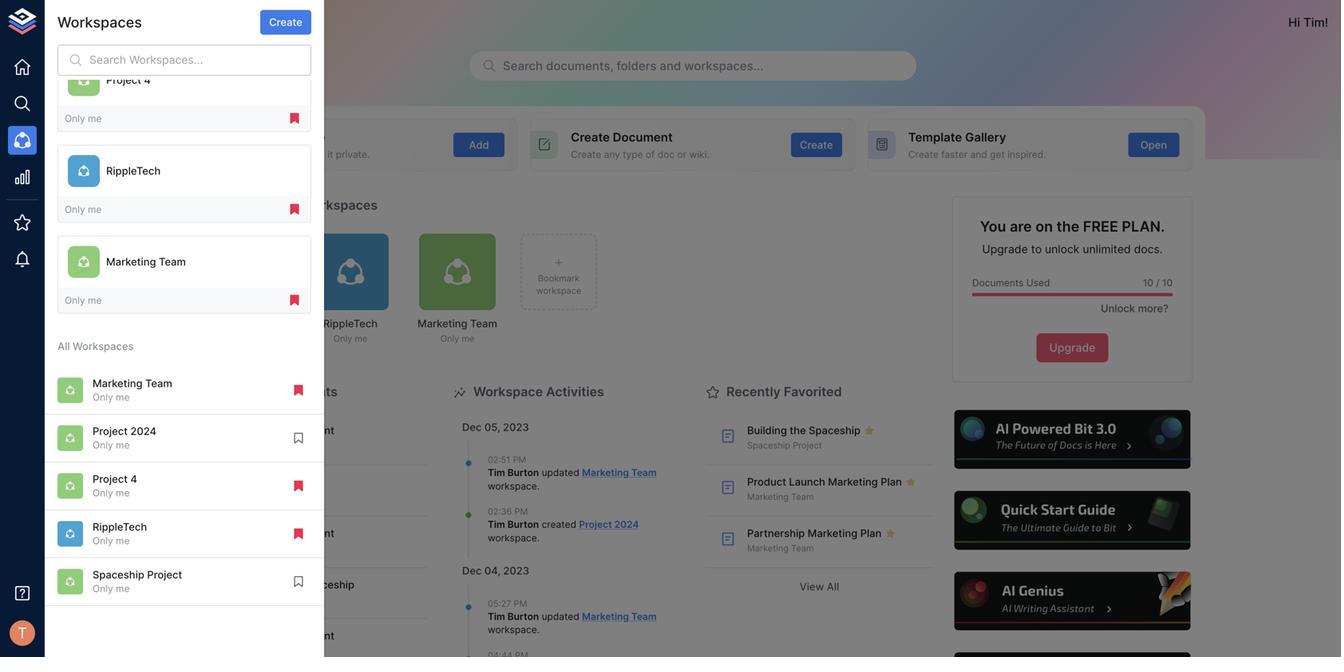 Task type: locate. For each thing, give the bounding box(es) containing it.
0 vertical spatial untitled
[[241, 425, 281, 437]]

10 / 10
[[1143, 278, 1173, 289]]

dec for dec 04, 2023
[[462, 565, 482, 578]]

1 vertical spatial create button
[[791, 133, 842, 157]]

2 vertical spatial untitled document
[[241, 631, 334, 643]]

1 vertical spatial workspace
[[473, 385, 543, 400]]

search
[[503, 59, 543, 73]]

burton for 02:36 pm tim burton created project 2024 workspace .
[[508, 519, 539, 531]]

workspace down bookmark
[[536, 286, 581, 296]]

1 vertical spatial untitled document
[[241, 528, 334, 540]]

project 4
[[106, 74, 151, 86]]

project 4 only me
[[93, 473, 137, 499]]

2023 right 05,
[[503, 422, 529, 434]]

tim right the hi
[[1304, 15, 1325, 30]]

0 vertical spatial 4
[[144, 74, 151, 86]]

updated for 05:27 pm tim burton updated marketing team workspace .
[[542, 611, 580, 623]]

tim inside 02:51 pm tim burton updated marketing team workspace .
[[488, 468, 505, 479]]

tim down 05:27 at bottom left
[[488, 611, 505, 623]]

1 vertical spatial 4
[[130, 473, 137, 486]]

project inside '02:36 pm tim burton created project 2024 workspace .'
[[579, 519, 612, 531]]

1 horizontal spatial upgrade
[[1050, 342, 1096, 355]]

0 vertical spatial .
[[537, 481, 540, 493]]

0 vertical spatial all
[[57, 341, 70, 353]]

workspace up the dec 05, 2023
[[473, 385, 543, 400]]

2024 right 'created'
[[614, 519, 639, 531]]

pm inside '02:36 pm tim burton created project 2024 workspace .'
[[515, 507, 528, 518]]

untitled down memo
[[241, 528, 281, 540]]

0 horizontal spatial documents
[[267, 385, 338, 400]]

document down recent documents
[[283, 425, 334, 437]]

2 vertical spatial untitled document link
[[200, 620, 427, 658]]

dec left 05,
[[462, 422, 482, 434]]

workspace
[[260, 130, 325, 145], [473, 385, 543, 400]]

pm for 02:51 pm tim burton updated marketing team workspace .
[[513, 455, 526, 466]]

document for 3rd untitled document link
[[283, 631, 334, 643]]

0 horizontal spatial or
[[289, 149, 298, 160]]

1 horizontal spatial building
[[747, 425, 787, 437]]

2 burton from the top
[[508, 519, 539, 531]]

2 dec from the top
[[462, 565, 482, 578]]

4 down project 2024 only me
[[130, 473, 137, 486]]

1 vertical spatial building
[[241, 579, 281, 591]]

pm right the '02:36'
[[515, 507, 528, 518]]

pm inside 05:27 pm tim burton updated marketing team workspace .
[[514, 599, 527, 609]]

tim inside '02:36 pm tim burton created project 2024 workspace .'
[[488, 519, 505, 531]]

0 horizontal spatial marketing team only me
[[93, 378, 172, 404]]

0 horizontal spatial create button
[[260, 10, 311, 35]]

only inside spaceship project only me
[[93, 584, 113, 595]]

burton down the '02:36'
[[508, 519, 539, 531]]

docs.
[[1134, 243, 1163, 256]]

and inside "button"
[[660, 59, 681, 73]]

10 left /
[[1143, 278, 1154, 289]]

3 help image from the top
[[953, 570, 1193, 634]]

burton inside '02:36 pm tim burton created project 2024 workspace .'
[[508, 519, 539, 531]]

remove bookmark image down make at the top left
[[287, 203, 302, 217]]

dec
[[462, 422, 482, 434], [462, 565, 482, 578]]

2 vertical spatial .
[[537, 625, 540, 636]]

any
[[604, 149, 620, 160]]

me
[[88, 113, 102, 124], [88, 204, 102, 215], [88, 295, 102, 306], [355, 334, 368, 344], [462, 334, 475, 344], [116, 392, 130, 404], [116, 440, 130, 452], [116, 488, 130, 499], [116, 536, 130, 547], [116, 584, 130, 595]]

2 vertical spatial workspaces
[[73, 341, 134, 353]]

documents up bookmark image
[[267, 385, 338, 400]]

1 . from the top
[[537, 481, 540, 493]]

2 vertical spatial marketing team
[[747, 544, 814, 554]]

or inside add workspace collaborate or make it private.
[[289, 149, 298, 160]]

untitled for second untitled document link from the bottom of the page
[[241, 528, 281, 540]]

workspaces for bookmarked workspaces
[[301, 198, 378, 213]]

0 vertical spatial dec
[[462, 422, 482, 434]]

documents,
[[546, 59, 614, 73]]

4
[[144, 74, 151, 86], [130, 473, 137, 486]]

0 horizontal spatial 2024
[[130, 425, 157, 438]]

document for second untitled document link from the bottom of the page
[[283, 528, 334, 540]]

1 vertical spatial pm
[[515, 507, 528, 518]]

0 vertical spatial updated
[[542, 468, 580, 479]]

1 marketing team link from the top
[[582, 468, 657, 479]]

building
[[747, 425, 787, 437], [241, 579, 281, 591]]

open
[[1141, 139, 1167, 151]]

plan.
[[1122, 218, 1165, 236]]

create button
[[260, 10, 311, 35], [791, 133, 842, 157]]

2 . from the top
[[537, 533, 540, 544]]

1 vertical spatial updated
[[542, 611, 580, 623]]

1 vertical spatial documents
[[267, 385, 338, 400]]

1 horizontal spatial 2024
[[614, 519, 639, 531]]

workspace down 05:27 at bottom left
[[488, 625, 537, 636]]

documents left used
[[972, 278, 1024, 289]]

tim down the '02:36'
[[488, 519, 505, 531]]

1 horizontal spatial and
[[971, 149, 987, 160]]

untitled document down building the spaceship spaceship project
[[241, 631, 334, 643]]

2 untitled from the top
[[241, 528, 281, 540]]

marketing team only me
[[418, 318, 497, 344], [93, 378, 172, 404]]

updated inside 05:27 pm tim burton updated marketing team workspace .
[[542, 611, 580, 623]]

1 vertical spatial untitled document link
[[200, 517, 427, 569]]

building left bookmark icon
[[241, 579, 281, 591]]

1 help image from the top
[[953, 409, 1193, 472]]

burton inside 02:51 pm tim burton updated marketing team workspace .
[[508, 468, 539, 479]]

open button
[[1129, 133, 1180, 157]]

partnership
[[747, 528, 805, 540]]

0 vertical spatial and
[[660, 59, 681, 73]]

1 vertical spatial marketing team
[[747, 492, 814, 503]]

only inside project 2024 only me
[[93, 440, 113, 452]]

workspace for 05:27 pm tim burton updated marketing team workspace .
[[488, 625, 537, 636]]

document down memo for acme link
[[283, 528, 334, 540]]

tim for 02:51 pm tim burton updated marketing team workspace .
[[488, 468, 505, 479]]

1 untitled from the top
[[241, 425, 281, 437]]

2 help image from the top
[[953, 489, 1193, 553]]

recent documents
[[220, 385, 338, 400]]

untitled document for 3rd untitled document link
[[241, 631, 334, 643]]

document up the of
[[613, 130, 673, 145]]

pm
[[513, 455, 526, 466], [515, 507, 528, 518], [514, 599, 527, 609]]

tim down 02:51
[[488, 468, 505, 479]]

untitled
[[241, 425, 281, 437], [241, 528, 281, 540], [241, 631, 281, 643]]

or right "doc"
[[677, 149, 687, 160]]

1 vertical spatial dec
[[462, 565, 482, 578]]

recent
[[220, 385, 264, 400]]

2 10 from the left
[[1162, 278, 1173, 289]]

1 vertical spatial burton
[[508, 519, 539, 531]]

untitled document for 3rd untitled document link from the bottom
[[241, 425, 334, 437]]

add
[[234, 130, 257, 145], [469, 139, 489, 151]]

building for building the spaceship spaceship project
[[241, 579, 281, 591]]

1 vertical spatial 2024
[[614, 519, 639, 531]]

untitled document link up bookmark icon
[[200, 517, 427, 569]]

dec 05, 2023
[[462, 422, 529, 434]]

workspace down the '02:36'
[[488, 533, 537, 544]]

2023 right '04,' on the left bottom of the page
[[503, 565, 529, 578]]

2024 up project 4 only me
[[130, 425, 157, 438]]

0 vertical spatial untitled document
[[241, 425, 334, 437]]

upgrade
[[982, 243, 1028, 256], [1050, 342, 1096, 355]]

workspace inside "button"
[[536, 286, 581, 296]]

spaceship inside spaceship project only me
[[93, 569, 144, 582]]

document down building the spaceship spaceship project
[[283, 631, 334, 643]]

1 untitled document from the top
[[241, 425, 334, 437]]

1 updated from the top
[[542, 468, 580, 479]]

0 vertical spatial 2024
[[130, 425, 157, 438]]

plan
[[881, 476, 902, 489], [860, 528, 882, 540]]

4 for project 4
[[144, 74, 151, 86]]

1 vertical spatial .
[[537, 533, 540, 544]]

and
[[660, 59, 681, 73], [971, 149, 987, 160]]

favorited
[[784, 385, 842, 400]]

workspaces
[[57, 13, 142, 31], [301, 198, 378, 213], [73, 341, 134, 353]]

used
[[1027, 278, 1050, 289]]

1 horizontal spatial all
[[827, 581, 839, 593]]

2 horizontal spatial the
[[1057, 218, 1080, 236]]

untitled document for second untitled document link from the bottom of the page
[[241, 528, 334, 540]]

0 vertical spatial untitled document link
[[200, 414, 427, 466]]

1 horizontal spatial create button
[[791, 133, 842, 157]]

add inside add workspace collaborate or make it private.
[[234, 130, 257, 145]]

upgrade down the unlock more? button at the right
[[1050, 342, 1096, 355]]

burton inside 05:27 pm tim burton updated marketing team workspace .
[[508, 611, 539, 623]]

1 horizontal spatial rippletech only me
[[323, 318, 378, 344]]

recently favorited
[[727, 385, 842, 400]]

1 10 from the left
[[1143, 278, 1154, 289]]

untitled document link down building the spaceship spaceship project
[[200, 620, 427, 658]]

1 horizontal spatial 4
[[144, 74, 151, 86]]

document inside create document create any type of doc or wiki.
[[613, 130, 673, 145]]

document for 3rd untitled document link from the bottom
[[283, 425, 334, 437]]

untitled for 3rd untitled document link from the bottom
[[241, 425, 281, 437]]

project
[[106, 74, 141, 86], [93, 425, 128, 438], [793, 441, 822, 451], [93, 473, 128, 486], [579, 519, 612, 531], [147, 569, 182, 582], [287, 595, 316, 606]]

1 vertical spatial marketing team only me
[[93, 378, 172, 404]]

the for building the spaceship
[[790, 425, 806, 437]]

building inside building the spaceship spaceship project
[[241, 579, 281, 591]]

0 horizontal spatial rippletech only me
[[93, 521, 147, 547]]

4 inside project 4 only me
[[130, 473, 137, 486]]

0 vertical spatial marketing team link
[[582, 468, 657, 479]]

1 dec from the top
[[462, 422, 482, 434]]

1 horizontal spatial add
[[469, 139, 489, 151]]

1 burton from the top
[[508, 468, 539, 479]]

only me
[[65, 113, 102, 124], [65, 204, 102, 215], [65, 295, 102, 306]]

and down gallery
[[971, 149, 987, 160]]

2 or from the left
[[677, 149, 687, 160]]

. for 02:51 pm tim burton updated marketing team workspace .
[[537, 481, 540, 493]]

3 . from the top
[[537, 625, 540, 636]]

rippletech
[[106, 165, 161, 177], [323, 318, 378, 330], [93, 521, 147, 534]]

0 vertical spatial pm
[[513, 455, 526, 466]]

spaceship
[[809, 425, 861, 437], [747, 441, 790, 451], [93, 569, 144, 582], [303, 579, 355, 591], [241, 595, 284, 606]]

4 down enterprises
[[144, 74, 151, 86]]

10
[[1143, 278, 1154, 289], [1162, 278, 1173, 289]]

0 horizontal spatial all
[[57, 341, 70, 353]]

gallery
[[965, 130, 1006, 145]]

0 horizontal spatial building
[[241, 579, 281, 591]]

2 vertical spatial only me
[[65, 295, 102, 306]]

bookmark image
[[291, 575, 306, 590]]

0 horizontal spatial upgrade
[[982, 243, 1028, 256]]

0 horizontal spatial workspace
[[260, 130, 325, 145]]

1 only me from the top
[[65, 113, 102, 124]]

tim inside 05:27 pm tim burton updated marketing team workspace .
[[488, 611, 505, 623]]

1 vertical spatial all
[[827, 581, 839, 593]]

. inside 02:51 pm tim burton updated marketing team workspace .
[[537, 481, 540, 493]]

or left make at the top left
[[289, 149, 298, 160]]

1 horizontal spatial 10
[[1162, 278, 1173, 289]]

burton down 05:27 at bottom left
[[508, 611, 539, 623]]

add for add workspace collaborate or make it private.
[[234, 130, 257, 145]]

create
[[269, 16, 303, 28], [571, 130, 610, 145], [800, 139, 833, 151], [571, 149, 601, 160], [908, 149, 939, 160]]

0 vertical spatial only me
[[65, 113, 102, 124]]

pm right 02:51
[[513, 455, 526, 466]]

0 vertical spatial the
[[1057, 218, 1080, 236]]

upgrade down you
[[982, 243, 1028, 256]]

help image
[[953, 409, 1193, 472], [953, 489, 1193, 553], [953, 570, 1193, 634], [953, 651, 1193, 658]]

pm inside 02:51 pm tim burton updated marketing team workspace .
[[513, 455, 526, 466]]

1 vertical spatial only me
[[65, 204, 102, 215]]

1 horizontal spatial the
[[790, 425, 806, 437]]

burton down 02:51
[[508, 468, 539, 479]]

the inside building the spaceship spaceship project
[[284, 579, 300, 591]]

1 vertical spatial upgrade
[[1050, 342, 1096, 355]]

get
[[990, 149, 1005, 160]]

remove bookmark image
[[287, 203, 302, 217], [291, 384, 306, 398]]

documents
[[972, 278, 1024, 289], [267, 385, 338, 400]]

pm right 05:27 at bottom left
[[514, 599, 527, 609]]

workspace up make at the top left
[[260, 130, 325, 145]]

burton for 05:27 pm tim burton updated marketing team workspace .
[[508, 611, 539, 623]]

. inside 05:27 pm tim burton updated marketing team workspace .
[[537, 625, 540, 636]]

updated inside 02:51 pm tim burton updated marketing team workspace .
[[542, 468, 580, 479]]

workspace inside 05:27 pm tim burton updated marketing team workspace .
[[488, 625, 537, 636]]

building up spaceship project
[[747, 425, 787, 437]]

2 updated from the top
[[542, 611, 580, 623]]

workspace inside '02:36 pm tim burton created project 2024 workspace .'
[[488, 533, 537, 544]]

. inside '02:36 pm tim burton created project 2024 workspace .'
[[537, 533, 540, 544]]

untitled left bookmark image
[[241, 425, 281, 437]]

you
[[980, 218, 1006, 236]]

0 vertical spatial rippletech
[[106, 165, 161, 177]]

workspace for 02:36 pm tim burton created project 2024 workspace .
[[488, 533, 537, 544]]

2023
[[503, 422, 529, 434], [503, 565, 529, 578]]

view
[[800, 581, 824, 593]]

0 horizontal spatial 4
[[130, 473, 137, 486]]

the
[[1057, 218, 1080, 236], [790, 425, 806, 437], [284, 579, 300, 591]]

marketing team for partnership
[[747, 544, 814, 554]]

view all button
[[706, 575, 933, 600]]

more?
[[1138, 303, 1169, 315]]

1 vertical spatial workspaces
[[301, 198, 378, 213]]

untitled for 3rd untitled document link
[[241, 631, 281, 643]]

tim
[[1304, 15, 1325, 30], [488, 468, 505, 479], [488, 519, 505, 531], [488, 611, 505, 623]]

workspace inside add workspace collaborate or make it private.
[[260, 130, 325, 145]]

1 vertical spatial and
[[971, 149, 987, 160]]

remove bookmark image
[[287, 112, 302, 126], [287, 294, 302, 308], [291, 479, 306, 494], [291, 527, 306, 542]]

tim for 02:36 pm tim burton created project 2024 workspace .
[[488, 519, 505, 531]]

of
[[646, 149, 655, 160]]

1 vertical spatial marketing team link
[[582, 611, 657, 623]]

add for add
[[469, 139, 489, 151]]

1 vertical spatial rippletech
[[323, 318, 378, 330]]

3 burton from the top
[[508, 611, 539, 623]]

0 vertical spatial upgrade
[[982, 243, 1028, 256]]

me inside project 4 only me
[[116, 488, 130, 499]]

and inside template gallery create faster and get inspired.
[[971, 149, 987, 160]]

0 horizontal spatial add
[[234, 130, 257, 145]]

untitled down building the spaceship spaceship project
[[241, 631, 281, 643]]

0 horizontal spatial the
[[284, 579, 300, 591]]

remove bookmark image up bookmark image
[[291, 384, 306, 398]]

0 vertical spatial workspace
[[260, 130, 325, 145]]

pm for 02:36 pm tim burton created project 2024 workspace .
[[515, 507, 528, 518]]

untitled document link up acme
[[200, 414, 427, 466]]

dec left '04,' on the left bottom of the page
[[462, 565, 482, 578]]

add inside button
[[469, 139, 489, 151]]

untitled document down recent documents
[[241, 425, 334, 437]]

hi
[[1289, 15, 1301, 30]]

2 vertical spatial burton
[[508, 611, 539, 623]]

1 horizontal spatial marketing team only me
[[418, 318, 497, 344]]

1 vertical spatial the
[[790, 425, 806, 437]]

0 vertical spatial 2023
[[503, 422, 529, 434]]

0 vertical spatial building
[[747, 425, 787, 437]]

1 or from the left
[[289, 149, 298, 160]]

untitled document link
[[200, 414, 427, 466], [200, 517, 427, 569], [200, 620, 427, 658]]

3 untitled document from the top
[[241, 631, 334, 643]]

0 horizontal spatial 10
[[1143, 278, 1154, 289]]

3 only me from the top
[[65, 295, 102, 306]]

bookmarked workspaces
[[220, 198, 378, 213]]

0 vertical spatial remove bookmark image
[[287, 203, 302, 217]]

2 untitled document from the top
[[241, 528, 334, 540]]

2 vertical spatial the
[[284, 579, 300, 591]]

1 vertical spatial remove bookmark image
[[291, 384, 306, 398]]

team
[[159, 256, 186, 268], [470, 318, 497, 330], [145, 378, 172, 390], [631, 468, 657, 479], [791, 492, 814, 503], [791, 544, 814, 554], [631, 611, 657, 623]]

0 vertical spatial workspaces
[[57, 13, 142, 31]]

workspace inside 02:51 pm tim burton updated marketing team workspace .
[[488, 481, 537, 493]]

partnership marketing plan
[[747, 528, 882, 540]]

0 vertical spatial documents
[[972, 278, 1024, 289]]

1 horizontal spatial workspace
[[473, 385, 543, 400]]

1 vertical spatial 2023
[[503, 565, 529, 578]]

untitled document down memo for acme link
[[241, 528, 334, 540]]

3 untitled from the top
[[241, 631, 281, 643]]

10 right /
[[1162, 278, 1173, 289]]

2024
[[130, 425, 157, 438], [614, 519, 639, 531]]

burton for 02:51 pm tim burton updated marketing team workspace .
[[508, 468, 539, 479]]

0 horizontal spatial and
[[660, 59, 681, 73]]

acme
[[291, 476, 321, 489]]

2 vertical spatial pm
[[514, 599, 527, 609]]

workspace up the '02:36'
[[488, 481, 537, 493]]

02:36 pm tim burton created project 2024 workspace .
[[488, 507, 639, 544]]

0 vertical spatial burton
[[508, 468, 539, 479]]

1 horizontal spatial or
[[677, 149, 687, 160]]

dec for dec 05, 2023
[[462, 422, 482, 434]]

you are on the free plan. upgrade to unlock unlimited docs.
[[980, 218, 1165, 256]]

and right folders
[[660, 59, 681, 73]]

rogue enterprises
[[83, 15, 189, 30]]

1 vertical spatial untitled
[[241, 528, 281, 540]]

2 vertical spatial untitled
[[241, 631, 281, 643]]

team inside 05:27 pm tim burton updated marketing team workspace .
[[631, 611, 657, 623]]

2 marketing team link from the top
[[582, 611, 657, 623]]



Task type: describe. For each thing, give the bounding box(es) containing it.
0 vertical spatial marketing team only me
[[418, 318, 497, 344]]

recently
[[727, 385, 781, 400]]

dec 04, 2023
[[462, 565, 529, 578]]

it
[[327, 149, 333, 160]]

me inside spaceship project only me
[[116, 584, 130, 595]]

free
[[1083, 218, 1119, 236]]

4 help image from the top
[[953, 651, 1193, 658]]

2023 for dec 04, 2023
[[503, 565, 529, 578]]

only me for project
[[65, 113, 102, 124]]

project inside project 4 only me
[[93, 473, 128, 486]]

memo for acme link
[[200, 466, 427, 517]]

spaceship project only me
[[93, 569, 182, 595]]

workspaces...
[[684, 59, 764, 73]]

0 vertical spatial plan
[[881, 476, 902, 489]]

workspace for 02:51 pm tim burton updated marketing team workspace .
[[488, 481, 537, 493]]

or inside create document create any type of doc or wiki.
[[677, 149, 687, 160]]

all workspaces
[[57, 341, 134, 353]]

memo
[[241, 476, 272, 489]]

team inside 02:51 pm tim burton updated marketing team workspace .
[[631, 468, 657, 479]]

to
[[1031, 243, 1042, 256]]

bookmarked
[[220, 198, 298, 213]]

2 untitled document link from the top
[[200, 517, 427, 569]]

only inside project 4 only me
[[93, 488, 113, 499]]

bookmark
[[538, 274, 580, 284]]

02:51 pm tim burton updated marketing team workspace .
[[488, 455, 657, 493]]

private.
[[336, 149, 370, 160]]

product launch marketing plan
[[747, 476, 902, 489]]

. for 02:36 pm tim burton created project 2024 workspace .
[[537, 533, 540, 544]]

project 2024 link
[[579, 519, 639, 531]]

unlock
[[1045, 243, 1080, 256]]

1 vertical spatial plan
[[860, 528, 882, 540]]

type
[[623, 149, 643, 160]]

bookmark workspace button
[[521, 234, 597, 311]]

unlock more?
[[1101, 303, 1169, 315]]

t button
[[5, 616, 40, 652]]

3 untitled document link from the top
[[200, 620, 427, 658]]

0 vertical spatial create button
[[260, 10, 311, 35]]

add workspace collaborate or make it private.
[[234, 130, 370, 160]]

2 only me from the top
[[65, 204, 102, 215]]

enterprises
[[123, 15, 189, 30]]

view all
[[800, 581, 839, 593]]

template
[[908, 130, 962, 145]]

for
[[275, 476, 289, 489]]

launch
[[789, 476, 825, 489]]

building the spaceship spaceship project
[[241, 579, 355, 606]]

marketing inside 02:51 pm tim burton updated marketing team workspace .
[[582, 468, 629, 479]]

add button
[[454, 133, 505, 157]]

0 vertical spatial marketing team
[[106, 256, 186, 268]]

2 vertical spatial rippletech
[[93, 521, 147, 534]]

pm for 05:27 pm tim burton updated marketing team workspace .
[[514, 599, 527, 609]]

wiki.
[[689, 149, 710, 160]]

faster
[[942, 149, 968, 160]]

create document create any type of doc or wiki.
[[571, 130, 710, 160]]

project inside building the spaceship spaceship project
[[287, 595, 316, 606]]

/
[[1156, 278, 1160, 289]]

project 2024 only me
[[93, 425, 157, 452]]

2024 inside project 2024 only me
[[130, 425, 157, 438]]

bookmark workspace
[[536, 274, 581, 296]]

folders
[[617, 59, 657, 73]]

activities
[[546, 385, 604, 400]]

unlock more? button
[[1092, 297, 1173, 321]]

make
[[300, 149, 325, 160]]

02:36
[[488, 507, 512, 518]]

05,
[[485, 422, 500, 434]]

marketing team link for 02:51 pm tim burton updated marketing team workspace .
[[582, 468, 657, 479]]

building the spaceship
[[747, 425, 861, 437]]

marketing team for product
[[747, 492, 814, 503]]

marketing team link for 05:27 pm tim burton updated marketing team workspace .
[[582, 611, 657, 623]]

05:27
[[488, 599, 511, 609]]

search documents, folders and workspaces...
[[503, 59, 764, 73]]

hi tim !
[[1289, 15, 1329, 30]]

updated for 02:51 pm tim burton updated marketing team workspace .
[[542, 468, 580, 479]]

04,
[[485, 565, 501, 578]]

upgrade button
[[1037, 334, 1109, 363]]

unlock
[[1101, 303, 1135, 315]]

02:51
[[488, 455, 510, 466]]

marketing inside 05:27 pm tim burton updated marketing team workspace .
[[582, 611, 629, 623]]

doc
[[658, 149, 675, 160]]

Search Workspaces... text field
[[89, 45, 311, 76]]

upgrade inside button
[[1050, 342, 1096, 355]]

bookmark image
[[291, 431, 306, 446]]

t
[[18, 625, 27, 643]]

tim for 05:27 pm tim burton updated marketing team workspace .
[[488, 611, 505, 623]]

upgrade inside you are on the free plan. upgrade to unlock unlimited docs.
[[982, 243, 1028, 256]]

create inside template gallery create faster and get inspired.
[[908, 149, 939, 160]]

4 for project 4 only me
[[130, 473, 137, 486]]

inspired.
[[1008, 149, 1046, 160]]

template gallery create faster and get inspired.
[[908, 130, 1046, 160]]

on
[[1036, 218, 1053, 236]]

!
[[1325, 15, 1329, 30]]

the for building the spaceship spaceship project
[[284, 579, 300, 591]]

workspace activities
[[473, 385, 604, 400]]

documents used
[[972, 278, 1050, 289]]

product
[[747, 476, 786, 489]]

project inside project 2024 only me
[[93, 425, 128, 438]]

2024 inside '02:36 pm tim burton created project 2024 workspace .'
[[614, 519, 639, 531]]

unlimited
[[1083, 243, 1131, 256]]

0 vertical spatial rippletech only me
[[323, 318, 378, 344]]

1 horizontal spatial documents
[[972, 278, 1024, 289]]

1 vertical spatial rippletech only me
[[93, 521, 147, 547]]

2023 for dec 05, 2023
[[503, 422, 529, 434]]

memo for acme
[[241, 476, 321, 489]]

building for building the spaceship
[[747, 425, 787, 437]]

the inside you are on the free plan. upgrade to unlock unlimited docs.
[[1057, 218, 1080, 236]]

all inside button
[[827, 581, 839, 593]]

05:27 pm tim burton updated marketing team workspace .
[[488, 599, 657, 636]]

me inside project 2024 only me
[[116, 440, 130, 452]]

. for 05:27 pm tim burton updated marketing team workspace .
[[537, 625, 540, 636]]

rogue
[[83, 15, 120, 30]]

collaborate
[[234, 149, 286, 160]]

created
[[542, 519, 576, 531]]

workspaces for all workspaces
[[73, 341, 134, 353]]

only me for marketing
[[65, 295, 102, 306]]

spaceship project
[[747, 441, 822, 451]]

search documents, folders and workspaces... button
[[469, 51, 917, 81]]

1 untitled document link from the top
[[200, 414, 427, 466]]

are
[[1010, 218, 1032, 236]]

project inside spaceship project only me
[[147, 569, 182, 582]]

r
[[64, 15, 71, 29]]



Task type: vqa. For each thing, say whether or not it's contained in the screenshot.


